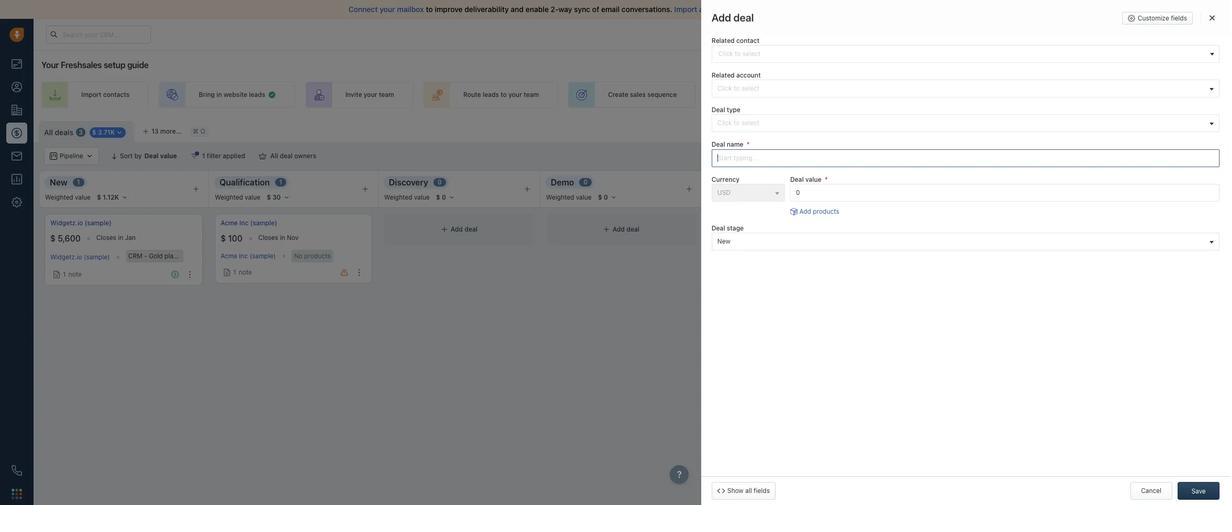 Task type: describe. For each thing, give the bounding box(es) containing it.
monthly
[[179, 252, 203, 260]]

create sales sequence
[[608, 91, 677, 99]]

0 vertical spatial fields
[[1172, 14, 1188, 22]]

2 widgetz.io (sample) link from the top
[[50, 254, 110, 261]]

container_wx8msf4aqz5i3rn1 image inside the bring in website leads link
[[268, 91, 276, 99]]

route leads to your team
[[464, 91, 539, 99]]

closes for $ 5,600
[[96, 234, 116, 242]]

add inside dialog
[[800, 208, 812, 215]]

0 vertical spatial import
[[675, 5, 698, 14]]

(sample) down closes in jan
[[84, 254, 110, 261]]

Click to select search field
[[712, 45, 1220, 63]]

import all your sales data link
[[675, 5, 764, 14]]

won
[[884, 178, 901, 187]]

your right up
[[768, 91, 781, 99]]

2 acme inc (sample) from the top
[[221, 252, 276, 260]]

create
[[608, 91, 629, 99]]

owners
[[294, 152, 316, 160]]

add
[[712, 12, 732, 24]]

deal for deal name *
[[712, 141, 726, 149]]

route
[[464, 91, 481, 99]]

$ 3,200
[[714, 234, 744, 243]]

1 filter applied
[[202, 152, 245, 160]]

email
[[602, 5, 620, 14]]

deal value *
[[791, 175, 828, 183]]

connect your mailbox link
[[349, 5, 426, 14]]

crm - gold plan monthly (sample)
[[128, 252, 231, 260]]

no
[[294, 252, 303, 260]]

to right mailbox
[[426, 5, 433, 14]]

100
[[228, 234, 243, 243]]

add deal inside add deal button
[[1194, 126, 1220, 134]]

customize
[[1139, 14, 1170, 22]]

import contacts link
[[41, 82, 148, 108]]

1 vertical spatial fields
[[754, 487, 770, 495]]

jan
[[125, 234, 136, 242]]

⌘
[[193, 128, 199, 136]]

$ for $ 3,200
[[714, 234, 719, 243]]

1 acme from the top
[[221, 219, 238, 227]]

closes for $ 100
[[258, 234, 278, 242]]

Start typing... text field
[[712, 149, 1220, 167]]

import for import deals
[[1113, 126, 1133, 134]]

7
[[789, 234, 793, 242]]

add deal for discovery
[[451, 226, 478, 234]]

container_wx8msf4aqz5i3rn1 image inside 1 filter applied button
[[191, 153, 198, 160]]

container_wx8msf4aqz5i3rn1 image inside settings popup button
[[1053, 126, 1060, 134]]

in for $ 100
[[280, 234, 285, 242]]

route leads to your team link
[[424, 82, 558, 108]]

type
[[727, 106, 741, 114]]

container_wx8msf4aqz5i3rn1 image inside all deal owners button
[[259, 153, 266, 160]]

show all fields
[[728, 487, 770, 495]]

nov
[[287, 234, 299, 242]]

1 down all deal owners button
[[279, 179, 282, 186]]

invite your team
[[346, 91, 394, 99]]

bring
[[199, 91, 215, 99]]

set up your sales pipeline link
[[707, 82, 843, 108]]

freshsales
[[61, 60, 102, 70]]

send email image
[[1127, 30, 1134, 39]]

leads inside route leads to your team link
[[483, 91, 499, 99]]

deal type
[[712, 106, 741, 114]]

add deal for won
[[946, 226, 972, 234]]

in for $ 5,600
[[118, 234, 123, 242]]

your for your freshsales setup guide
[[41, 60, 59, 70]]

click for related
[[718, 85, 732, 92]]

0 for discovery
[[438, 179, 442, 186]]

explore
[[1033, 30, 1055, 38]]

all for deal
[[270, 152, 278, 160]]

bring in website leads
[[199, 91, 265, 99]]

Search your CRM... text field
[[46, 26, 151, 44]]

cancel button
[[1131, 482, 1173, 500]]

closes for $ 3,200
[[760, 234, 780, 242]]

contacts
[[103, 91, 130, 99]]

2 team from the left
[[524, 91, 539, 99]]

* for deal name *
[[747, 141, 750, 149]]

note for $ 5,600
[[68, 271, 82, 279]]

1 team from the left
[[379, 91, 394, 99]]

all deals link
[[44, 127, 73, 138]]

of
[[593, 5, 600, 14]]

gold
[[149, 252, 163, 260]]

techcave (sample) link
[[714, 219, 771, 228]]

save button
[[1178, 482, 1220, 500]]

1 inc from the top
[[240, 219, 249, 227]]

crm
[[128, 252, 142, 260]]

import contacts
[[81, 91, 130, 99]]

$ 100
[[221, 234, 243, 243]]

0 horizontal spatial sales
[[630, 91, 646, 99]]

closes in nov
[[258, 234, 299, 242]]

0 for demo
[[584, 179, 588, 186]]

stage
[[727, 224, 744, 232]]

negotiation
[[713, 178, 759, 187]]

deal stage
[[712, 224, 744, 232]]

2-
[[551, 5, 559, 14]]

all deal owners button
[[252, 147, 323, 165]]

(sample) down closes in nov on the top
[[250, 252, 276, 260]]

o
[[200, 128, 205, 136]]

container_wx8msf4aqz5i3rn1 image inside quotas and forecasting link
[[1080, 153, 1088, 160]]

import deals group
[[1099, 121, 1174, 139]]

deal
[[734, 12, 754, 24]]

pipeline
[[800, 91, 824, 99]]

add deal inside add deal link
[[894, 91, 920, 99]]

$ 5,600
[[50, 234, 81, 243]]

to right route
[[501, 91, 507, 99]]

trial
[[958, 31, 969, 37]]

your right route
[[509, 91, 522, 99]]

deals for import
[[1135, 126, 1151, 134]]

Enter value number field
[[791, 184, 1220, 202]]

click to select for type
[[718, 119, 760, 127]]

deal for deal stage
[[712, 224, 726, 232]]

guide
[[127, 60, 149, 70]]

up
[[758, 91, 766, 99]]

account
[[737, 71, 761, 79]]

to down type
[[734, 119, 740, 127]]

plan
[[165, 252, 177, 260]]

deliverability
[[465, 5, 509, 14]]

1 widgetz.io (sample) link from the top
[[50, 219, 112, 228]]

1 horizontal spatial sales
[[727, 5, 745, 14]]

create sales sequence link
[[569, 82, 696, 108]]

sequence
[[648, 91, 677, 99]]

widgetz.io inside "link"
[[50, 219, 83, 227]]

deal name *
[[712, 141, 750, 149]]

add deal button
[[1179, 121, 1226, 139]]

improve
[[435, 5, 463, 14]]

click to select button for related account
[[712, 80, 1220, 98]]

21
[[992, 31, 998, 37]]

quotas
[[1090, 152, 1112, 160]]

to down related account
[[734, 85, 740, 92]]

2 widgetz.io from the top
[[50, 254, 82, 261]]

customize fields button
[[1123, 12, 1194, 25]]

contact
[[737, 37, 760, 45]]

(sample) up closes in nov on the top
[[250, 219, 277, 227]]

set
[[746, 91, 757, 99]]

0 horizontal spatial and
[[511, 5, 524, 14]]

explore plans
[[1033, 30, 1073, 38]]

3,200
[[722, 234, 744, 243]]

deal for deal type
[[712, 106, 726, 114]]



Task type: vqa. For each thing, say whether or not it's contained in the screenshot.


Task type: locate. For each thing, give the bounding box(es) containing it.
1 widgetz.io (sample) from the top
[[50, 219, 112, 227]]

0 vertical spatial new
[[50, 178, 67, 187]]

2 horizontal spatial import
[[1113, 126, 1133, 134]]

widgetz.io (sample) link
[[50, 219, 112, 228], [50, 254, 110, 261]]

0 horizontal spatial 1 note
[[63, 271, 82, 279]]

2 click from the top
[[718, 119, 732, 127]]

bring in website leads link
[[159, 82, 295, 108]]

0 vertical spatial and
[[511, 5, 524, 14]]

add deal dialog
[[702, 0, 1231, 506]]

discovery
[[389, 178, 428, 187]]

click to select button up start typing... text field
[[712, 115, 1220, 132]]

1 vertical spatial your
[[41, 60, 59, 70]]

products right no
[[304, 252, 331, 260]]

0 for lost
[[1072, 179, 1076, 186]]

select up name
[[742, 119, 760, 127]]

1 horizontal spatial leads
[[483, 91, 499, 99]]

fields right show
[[754, 487, 770, 495]]

3 $ from the left
[[714, 234, 719, 243]]

0 right won
[[911, 179, 915, 186]]

quotas and forecasting link
[[1080, 147, 1173, 165]]

inc down 100
[[239, 252, 248, 260]]

new
[[50, 178, 67, 187], [718, 238, 731, 245]]

widgetz.io up the $ 5,600
[[50, 219, 83, 227]]

click
[[718, 85, 732, 92], [718, 119, 732, 127]]

0 horizontal spatial all
[[44, 128, 53, 137]]

usd button
[[712, 184, 785, 202]]

sales right create
[[630, 91, 646, 99]]

more...
[[160, 127, 182, 135]]

forecasting
[[1127, 152, 1163, 160]]

1 vertical spatial import
[[81, 91, 101, 99]]

0 horizontal spatial note
[[68, 271, 82, 279]]

save
[[1192, 488, 1206, 496]]

3 closes from the left
[[760, 234, 780, 242]]

deal left value
[[791, 175, 804, 183]]

your right the invite
[[364, 91, 377, 99]]

0 horizontal spatial fields
[[754, 487, 770, 495]]

new down deal stage at right top
[[718, 238, 731, 245]]

acme inc (sample) down 100
[[221, 252, 276, 260]]

new down all deals link
[[50, 178, 67, 187]]

1 horizontal spatial import
[[675, 5, 698, 14]]

0 vertical spatial widgetz.io
[[50, 219, 83, 227]]

(sample) down the $ 100
[[205, 252, 231, 260]]

1 vertical spatial days
[[794, 234, 808, 242]]

leads
[[249, 91, 265, 99], [483, 91, 499, 99]]

widgetz.io (sample) down 5,600 at the top left
[[50, 254, 110, 261]]

1 horizontal spatial products
[[813, 208, 840, 215]]

techcave (sample)
[[714, 219, 771, 227]]

in for $ 3,200
[[782, 234, 787, 242]]

in left 'nov'
[[280, 234, 285, 242]]

2 $ from the left
[[221, 234, 226, 243]]

widgetz.io (sample) link up 5,600 at the top left
[[50, 219, 112, 228]]

click down related account
[[718, 85, 732, 92]]

way
[[559, 5, 572, 14]]

acme up the $ 100
[[221, 219, 238, 227]]

2 closes from the left
[[258, 234, 278, 242]]

0 vertical spatial click
[[718, 85, 732, 92]]

usd
[[718, 189, 731, 196]]

1 horizontal spatial all
[[746, 487, 752, 495]]

deals inside button
[[1135, 126, 1151, 134]]

1 click to select button from the top
[[712, 80, 1220, 98]]

1 vertical spatial *
[[825, 175, 828, 183]]

0 for won
[[911, 179, 915, 186]]

data
[[747, 5, 762, 14]]

2 vertical spatial import
[[1113, 126, 1133, 134]]

name
[[727, 141, 744, 149]]

click to select down type
[[718, 119, 760, 127]]

1 horizontal spatial 1 note
[[233, 268, 252, 276]]

in left jan
[[118, 234, 123, 242]]

lost
[[1046, 178, 1063, 187]]

all left 3
[[44, 128, 53, 137]]

4 0 from the left
[[1072, 179, 1076, 186]]

inc up 100
[[240, 219, 249, 227]]

2 widgetz.io (sample) from the top
[[50, 254, 110, 261]]

1 0 from the left
[[438, 179, 442, 186]]

click to select button
[[712, 80, 1220, 98], [712, 115, 1220, 132]]

click to select down related account
[[718, 85, 760, 92]]

0 vertical spatial acme
[[221, 219, 238, 227]]

import up quotas and forecasting
[[1113, 126, 1133, 134]]

all deals 3
[[44, 128, 83, 137]]

qualification
[[220, 178, 270, 187]]

all left add
[[700, 5, 707, 14]]

deals
[[1135, 126, 1151, 134], [55, 128, 73, 137]]

$ left 5,600 at the top left
[[50, 234, 56, 243]]

freshworks switcher image
[[12, 489, 22, 500]]

1 note down 100
[[233, 268, 252, 276]]

1 vertical spatial new
[[718, 238, 731, 245]]

select for account
[[742, 85, 760, 92]]

1 horizontal spatial closes
[[258, 234, 278, 242]]

select
[[742, 85, 760, 92], [742, 119, 760, 127]]

0 horizontal spatial all
[[700, 5, 707, 14]]

click for deal
[[718, 119, 732, 127]]

your freshsales setup guide
[[41, 60, 149, 70]]

0 horizontal spatial import
[[81, 91, 101, 99]]

fields
[[1172, 14, 1188, 22], [754, 487, 770, 495]]

phone element
[[6, 460, 27, 481]]

1 horizontal spatial note
[[239, 268, 252, 276]]

0 vertical spatial inc
[[240, 219, 249, 227]]

0 vertical spatial acme inc (sample) link
[[221, 219, 277, 228]]

0 right discovery
[[438, 179, 442, 186]]

0 horizontal spatial days
[[794, 234, 808, 242]]

in
[[986, 31, 990, 37], [217, 91, 222, 99], [118, 234, 123, 242], [280, 234, 285, 242], [782, 234, 787, 242]]

1 vertical spatial inc
[[239, 252, 248, 260]]

related down add
[[712, 37, 735, 45]]

(sample)
[[85, 219, 112, 227], [250, 219, 277, 227], [745, 219, 771, 227], [205, 252, 231, 260], [250, 252, 276, 260], [84, 254, 110, 261]]

1 right the negotiation
[[769, 179, 772, 186]]

new button
[[712, 233, 1220, 251]]

0 right lost
[[1072, 179, 1076, 186]]

days
[[1000, 31, 1013, 37], [794, 234, 808, 242]]

1 horizontal spatial team
[[524, 91, 539, 99]]

2 related from the top
[[712, 71, 735, 79]]

ends
[[971, 31, 984, 37]]

your trial ends in 21 days
[[944, 31, 1013, 37]]

click to select
[[718, 85, 760, 92], [718, 119, 760, 127]]

acme inc (sample) up 100
[[221, 219, 277, 227]]

1 note for $ 100
[[233, 268, 252, 276]]

closes left jan
[[96, 234, 116, 242]]

1 vertical spatial acme
[[221, 252, 237, 260]]

1 closes from the left
[[96, 234, 116, 242]]

quotas and forecasting
[[1090, 152, 1163, 160]]

filter
[[207, 152, 221, 160]]

1 down 100
[[233, 268, 236, 276]]

1 vertical spatial all
[[270, 152, 278, 160]]

2 horizontal spatial $
[[714, 234, 719, 243]]

deal up $ 3,200
[[712, 224, 726, 232]]

0 right demo
[[584, 179, 588, 186]]

2 select from the top
[[742, 119, 760, 127]]

settings button
[[1048, 121, 1094, 139]]

products down value
[[813, 208, 840, 215]]

leads right route
[[483, 91, 499, 99]]

1 click to select from the top
[[718, 85, 760, 92]]

(sample) up closes in jan
[[85, 219, 112, 227]]

related for related account
[[712, 71, 735, 79]]

1 vertical spatial products
[[304, 252, 331, 260]]

import for import contacts
[[81, 91, 101, 99]]

add deal
[[712, 12, 754, 24]]

no products
[[294, 252, 331, 260]]

2 acme inc (sample) link from the top
[[221, 252, 276, 260]]

1 down the $ 5,600
[[63, 271, 66, 279]]

add inside button
[[1194, 126, 1206, 134]]

1 vertical spatial and
[[1114, 152, 1125, 160]]

1
[[202, 152, 205, 160], [77, 179, 80, 186], [279, 179, 282, 186], [769, 179, 772, 186], [233, 268, 236, 276], [63, 271, 66, 279]]

click to select button for deal type
[[712, 115, 1220, 132]]

your for your trial ends in 21 days
[[944, 31, 957, 37]]

13 more...
[[152, 127, 182, 135]]

2 0 from the left
[[584, 179, 588, 186]]

(sample) right the stage
[[745, 219, 771, 227]]

$ left 100
[[221, 234, 226, 243]]

setup
[[104, 60, 125, 70]]

$ for $ 5,600
[[50, 234, 56, 243]]

1 click from the top
[[718, 85, 732, 92]]

leads right website
[[249, 91, 265, 99]]

Search field
[[1174, 147, 1227, 165]]

and left enable
[[511, 5, 524, 14]]

explore plans link
[[1027, 28, 1079, 41]]

value
[[806, 175, 822, 183]]

1 horizontal spatial and
[[1114, 152, 1125, 160]]

all left owners at the left top of the page
[[270, 152, 278, 160]]

show
[[728, 487, 744, 495]]

$ down deal stage at right top
[[714, 234, 719, 243]]

1 acme inc (sample) from the top
[[221, 219, 277, 227]]

add deal for lost
[[1108, 226, 1134, 234]]

all for deals
[[44, 128, 53, 137]]

1 vertical spatial select
[[742, 119, 760, 127]]

plans
[[1057, 30, 1073, 38]]

in right bring
[[217, 91, 222, 99]]

sync
[[574, 5, 591, 14]]

all inside button
[[746, 487, 752, 495]]

0 vertical spatial all
[[44, 128, 53, 137]]

1 note down 5,600 at the top left
[[63, 271, 82, 279]]

0 vertical spatial days
[[1000, 31, 1013, 37]]

phone image
[[12, 466, 22, 476]]

products inside add deal dialog
[[813, 208, 840, 215]]

currency
[[712, 175, 740, 183]]

3 0 from the left
[[911, 179, 915, 186]]

click down deal type
[[718, 119, 732, 127]]

0 horizontal spatial products
[[304, 252, 331, 260]]

in left 7
[[782, 234, 787, 242]]

$
[[50, 234, 56, 243], [221, 234, 226, 243], [714, 234, 719, 243]]

1 related from the top
[[712, 37, 735, 45]]

acme
[[221, 219, 238, 227], [221, 252, 237, 260]]

1 vertical spatial widgetz.io (sample)
[[50, 254, 110, 261]]

$ for $ 100
[[221, 234, 226, 243]]

deals up forecasting
[[1135, 126, 1151, 134]]

add products
[[800, 208, 840, 215]]

closes left 'nov'
[[258, 234, 278, 242]]

1 horizontal spatial days
[[1000, 31, 1013, 37]]

select down account
[[742, 85, 760, 92]]

0 horizontal spatial new
[[50, 178, 67, 187]]

new inside button
[[718, 238, 731, 245]]

2 leads from the left
[[483, 91, 499, 99]]

deals for all
[[55, 128, 73, 137]]

1 widgetz.io from the top
[[50, 219, 83, 227]]

note down 100
[[239, 268, 252, 276]]

related left account
[[712, 71, 735, 79]]

your left deal
[[709, 5, 725, 14]]

1 horizontal spatial fields
[[1172, 14, 1188, 22]]

(sample) inside "link"
[[85, 219, 112, 227]]

0 vertical spatial acme inc (sample)
[[221, 219, 277, 227]]

* right value
[[825, 175, 828, 183]]

deal left name
[[712, 141, 726, 149]]

to
[[426, 5, 433, 14], [734, 85, 740, 92], [501, 91, 507, 99], [734, 119, 740, 127]]

0 horizontal spatial team
[[379, 91, 394, 99]]

days right '21'
[[1000, 31, 1013, 37]]

close image
[[1210, 15, 1216, 21]]

widgetz.io (sample)
[[50, 219, 112, 227], [50, 254, 110, 261]]

demo
[[551, 178, 574, 187]]

widgetz.io (sample) up 5,600 at the top left
[[50, 219, 112, 227]]

days right 7
[[794, 234, 808, 242]]

acme inc (sample) link up 100
[[221, 219, 277, 228]]

container_wx8msf4aqz5i3rn1 image
[[268, 91, 276, 99], [1053, 126, 1060, 134], [259, 153, 266, 160], [603, 226, 610, 233], [936, 226, 943, 233], [1098, 226, 1105, 233]]

2 horizontal spatial sales
[[783, 91, 799, 99]]

what's new image
[[1155, 31, 1162, 39]]

1 horizontal spatial your
[[944, 31, 957, 37]]

1 horizontal spatial deals
[[1135, 126, 1151, 134]]

* for deal value *
[[825, 175, 828, 183]]

products for add products
[[813, 208, 840, 215]]

click to select for account
[[718, 85, 760, 92]]

1 vertical spatial all
[[746, 487, 752, 495]]

0 vertical spatial click to select button
[[712, 80, 1220, 98]]

1 vertical spatial click to select button
[[712, 115, 1220, 132]]

and
[[511, 5, 524, 14], [1114, 152, 1125, 160]]

13
[[152, 127, 159, 135]]

1 $ from the left
[[50, 234, 56, 243]]

import left add
[[675, 5, 698, 14]]

0 vertical spatial select
[[742, 85, 760, 92]]

set up your sales pipeline
[[746, 91, 824, 99]]

sales left pipeline
[[783, 91, 799, 99]]

leads inside the bring in website leads link
[[249, 91, 265, 99]]

your left mailbox
[[380, 5, 395, 14]]

1 vertical spatial click to select
[[718, 119, 760, 127]]

0 horizontal spatial *
[[747, 141, 750, 149]]

acme down the $ 100
[[221, 252, 237, 260]]

0 vertical spatial click to select
[[718, 85, 760, 92]]

customize fields
[[1139, 14, 1188, 22]]

widgetz.io (sample) link down 5,600 at the top left
[[50, 254, 110, 261]]

applied
[[223, 152, 245, 160]]

related
[[712, 37, 735, 45], [712, 71, 735, 79]]

connect
[[349, 5, 378, 14]]

1 vertical spatial acme inc (sample)
[[221, 252, 276, 260]]

-
[[144, 252, 147, 260]]

closes left 7
[[760, 234, 780, 242]]

deal for deal value *
[[791, 175, 804, 183]]

0 vertical spatial all
[[700, 5, 707, 14]]

conversations.
[[622, 5, 673, 14]]

related account
[[712, 71, 761, 79]]

deal left type
[[712, 106, 726, 114]]

products
[[813, 208, 840, 215], [304, 252, 331, 260]]

0 vertical spatial products
[[813, 208, 840, 215]]

1 select from the top
[[742, 85, 760, 92]]

2 click to select button from the top
[[712, 115, 1220, 132]]

13 more... button
[[137, 124, 188, 139]]

1 vertical spatial widgetz.io
[[50, 254, 82, 261]]

select for type
[[742, 119, 760, 127]]

sales
[[727, 5, 745, 14], [630, 91, 646, 99], [783, 91, 799, 99]]

0 horizontal spatial your
[[41, 60, 59, 70]]

and right quotas in the right of the page
[[1114, 152, 1125, 160]]

products for no products
[[304, 252, 331, 260]]

0 vertical spatial widgetz.io (sample) link
[[50, 219, 112, 228]]

enable
[[526, 5, 549, 14]]

import inside button
[[1113, 126, 1133, 134]]

2 acme from the top
[[221, 252, 237, 260]]

1 leads from the left
[[249, 91, 265, 99]]

settings
[[1063, 126, 1088, 134]]

import left contacts
[[81, 91, 101, 99]]

all
[[44, 128, 53, 137], [270, 152, 278, 160]]

0 horizontal spatial leads
[[249, 91, 265, 99]]

1 inside button
[[202, 152, 205, 160]]

website
[[224, 91, 247, 99]]

import
[[675, 5, 698, 14], [81, 91, 101, 99], [1113, 126, 1133, 134]]

1 horizontal spatial *
[[825, 175, 828, 183]]

0 vertical spatial widgetz.io (sample)
[[50, 219, 112, 227]]

1 vertical spatial related
[[712, 71, 735, 79]]

note down 5,600 at the top left
[[68, 271, 82, 279]]

2 inc from the top
[[239, 252, 248, 260]]

1 vertical spatial acme inc (sample) link
[[221, 252, 276, 260]]

5,600
[[58, 234, 81, 243]]

0 vertical spatial related
[[712, 37, 735, 45]]

sales left data on the top right
[[727, 5, 745, 14]]

1 acme inc (sample) link from the top
[[221, 219, 277, 228]]

all right show
[[746, 487, 752, 495]]

fields right the customize
[[1172, 14, 1188, 22]]

0 vertical spatial *
[[747, 141, 750, 149]]

note
[[239, 268, 252, 276], [68, 271, 82, 279]]

container_wx8msf4aqz5i3rn1 image
[[191, 153, 198, 160], [1080, 153, 1088, 160], [441, 226, 448, 233], [223, 269, 231, 276], [53, 271, 60, 279]]

1 horizontal spatial $
[[221, 234, 226, 243]]

1 down 3
[[77, 179, 80, 186]]

add deal link
[[854, 82, 939, 108]]

2 horizontal spatial closes
[[760, 234, 780, 242]]

1 left filter
[[202, 152, 205, 160]]

0 horizontal spatial deals
[[55, 128, 73, 137]]

your left trial
[[944, 31, 957, 37]]

1 horizontal spatial new
[[718, 238, 731, 245]]

0 horizontal spatial closes
[[96, 234, 116, 242]]

note for $ 100
[[239, 268, 252, 276]]

acme inc (sample) link down 100
[[221, 252, 276, 260]]

connect your mailbox to improve deliverability and enable 2-way sync of email conversations. import all your sales data
[[349, 5, 762, 14]]

3
[[79, 129, 83, 136]]

0 horizontal spatial $
[[50, 234, 56, 243]]

1 horizontal spatial all
[[270, 152, 278, 160]]

in left '21'
[[986, 31, 990, 37]]

1 vertical spatial click
[[718, 119, 732, 127]]

1 vertical spatial widgetz.io (sample) link
[[50, 254, 110, 261]]

click to select button down click to select search field
[[712, 80, 1220, 98]]

related for related contact
[[712, 37, 735, 45]]

all inside button
[[270, 152, 278, 160]]

your left the freshsales
[[41, 60, 59, 70]]

* right name
[[747, 141, 750, 149]]

2 click to select from the top
[[718, 119, 760, 127]]

add deal for demo
[[613, 226, 640, 234]]

deals left 3
[[55, 128, 73, 137]]

widgetz.io down the $ 5,600
[[50, 254, 82, 261]]

widgetz.io
[[50, 219, 83, 227], [50, 254, 82, 261]]

1 note for $ 5,600
[[63, 271, 82, 279]]

0 vertical spatial your
[[944, 31, 957, 37]]



